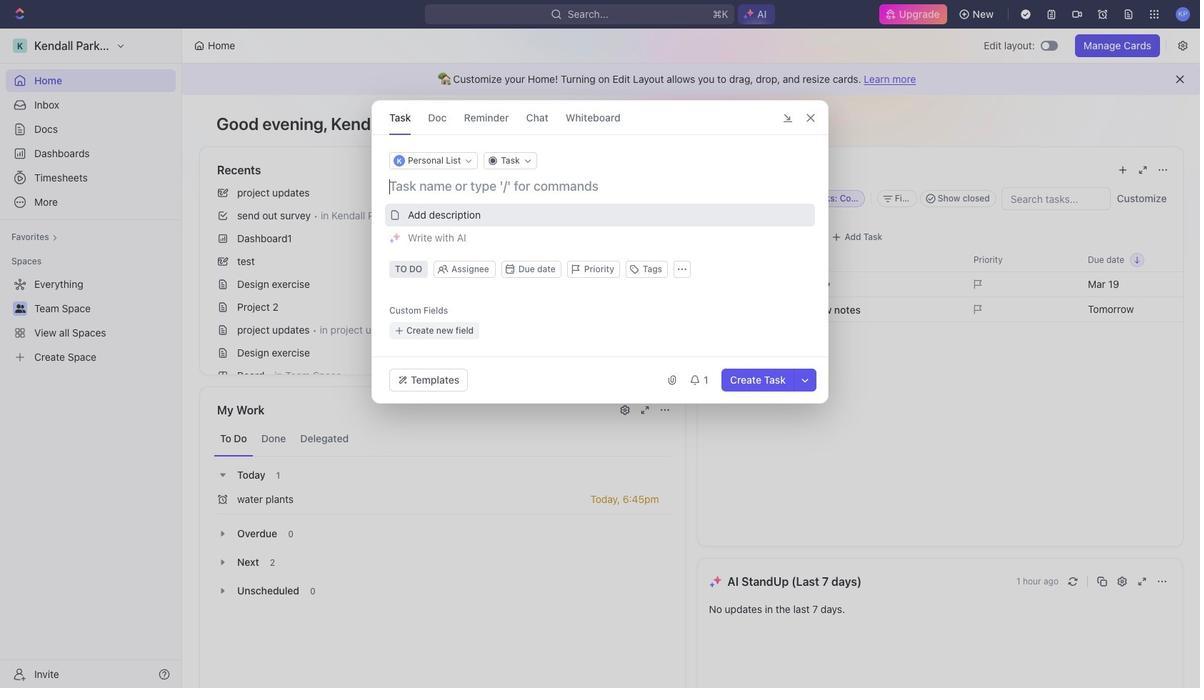 Task type: vqa. For each thing, say whether or not it's contained in the screenshot.
tab list
yes



Task type: describe. For each thing, give the bounding box(es) containing it.
tree inside sidebar navigation
[[6, 273, 176, 369]]

Task name or type '/' for commands text field
[[390, 178, 814, 195]]



Task type: locate. For each thing, give the bounding box(es) containing it.
Search tasks... text field
[[1002, 188, 1110, 209]]

tab list
[[214, 422, 671, 457]]

tree
[[6, 273, 176, 369]]

sidebar navigation
[[0, 29, 182, 688]]

dialog
[[372, 100, 829, 404]]

alert
[[182, 64, 1201, 95]]



